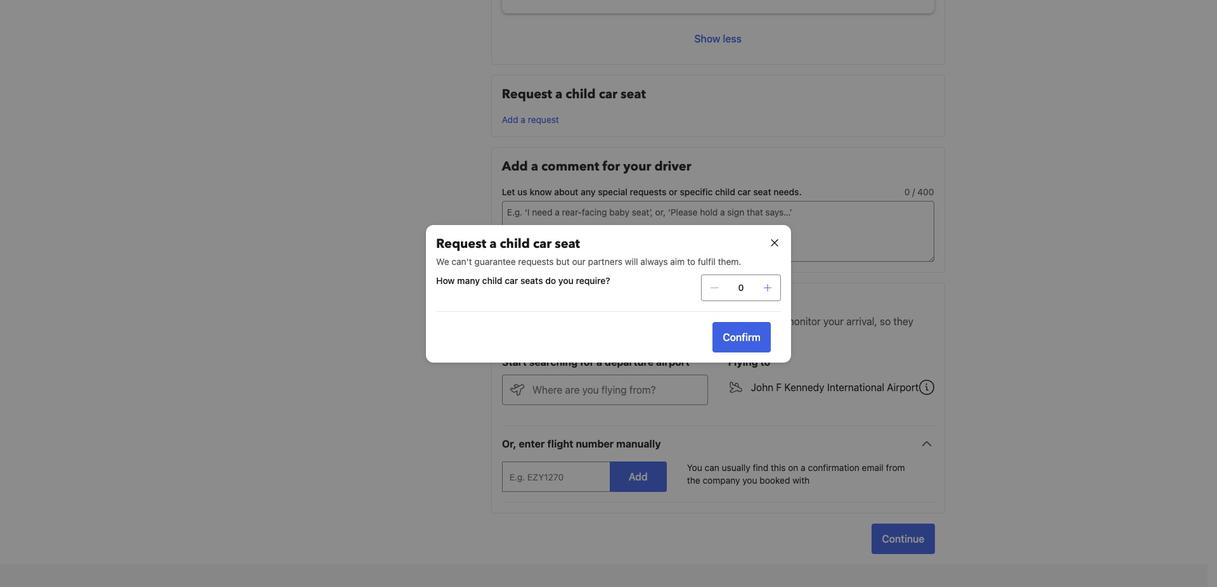 Task type: vqa. For each thing, say whether or not it's contained in the screenshot.
the bottom "you"
yes



Task type: describe. For each thing, give the bounding box(es) containing it.
continue
[[882, 533, 925, 545]]

many
[[457, 275, 480, 286]]

the inside add flight tracking use our tool to find and add your flight details - the driver will monitor your arrival, so they know exactly when to meet you.
[[722, 316, 737, 327]]

to down and
[[592, 331, 601, 342]]

let
[[502, 186, 515, 197]]

international
[[828, 382, 885, 393]]

a inside you can usually find this on a confirmation email from the company you booked with
[[801, 462, 806, 473]]

flying
[[728, 356, 758, 368]]

add for add a comment for your driver
[[502, 158, 528, 175]]

request for request a child car seat
[[502, 86, 552, 103]]

partners
[[588, 256, 623, 267]]

always
[[641, 256, 668, 267]]

0 vertical spatial for
[[603, 158, 620, 175]]

about
[[554, 186, 579, 197]]

to inside request a child car seat we can't guarantee requests but our partners will always aim to fulfil them.
[[687, 256, 696, 267]]

request for request a child car seat we can't guarantee requests but our partners will always aim to fulfil them.
[[436, 235, 487, 252]]

add for add a request
[[502, 114, 519, 125]]

details
[[682, 316, 712, 327]]

add a comment for your driver
[[502, 158, 692, 175]]

any
[[581, 186, 596, 197]]

you inside request a child car seat dialog
[[559, 275, 574, 286]]

but
[[556, 256, 570, 267]]

a for add a request
[[521, 114, 526, 125]]

will inside add flight tracking use our tool to find and add your flight details - the driver will monitor your arrival, so they know exactly when to meet you.
[[768, 316, 783, 327]]

1 vertical spatial seat
[[754, 186, 772, 197]]

from
[[886, 462, 905, 473]]

a for request a child car seat we can't guarantee requests but our partners will always aim to fulfil them.
[[490, 235, 497, 252]]

needs.
[[774, 186, 802, 197]]

request a child car seat we can't guarantee requests but our partners will always aim to fulfil them.
[[436, 235, 742, 267]]

or, enter flight number manually
[[502, 438, 661, 450]]

driver inside add flight tracking use our tool to find and add your flight details - the driver will monitor your arrival, so they know exactly when to meet you.
[[739, 316, 766, 327]]

email
[[862, 462, 884, 473]]

seat for request a child car seat
[[621, 86, 646, 103]]

john f kennedy international airport
[[751, 382, 919, 393]]

you can usually find this on a confirmation email from the company you booked with
[[687, 462, 905, 486]]

continue button
[[872, 524, 935, 554]]

start
[[502, 356, 527, 368]]

your left arrival,
[[824, 316, 844, 327]]

manually
[[617, 438, 661, 450]]

a left departure
[[597, 356, 603, 368]]

let us know about any special requests or specific child car seat needs.
[[502, 186, 802, 197]]

require?
[[576, 275, 610, 286]]

how
[[436, 275, 455, 286]]

when
[[564, 331, 589, 342]]

add flight tracking use our tool to find and add your flight details - the driver will monitor your arrival, so they know exactly when to meet you.
[[502, 294, 914, 342]]

add
[[613, 316, 630, 327]]

seats
[[521, 275, 543, 286]]

how many child car seats do you require?
[[436, 275, 610, 286]]

so
[[880, 316, 891, 327]]

0 horizontal spatial for
[[580, 356, 594, 368]]

use
[[502, 316, 520, 327]]

less
[[723, 33, 742, 44]]

confirm button
[[713, 322, 771, 352]]

request a child car seat
[[502, 86, 646, 103]]

specific
[[680, 186, 713, 197]]

seat for request a child car seat we can't guarantee requests but our partners will always aim to fulfil them.
[[555, 235, 580, 252]]

start searching for a departure airport
[[502, 356, 690, 368]]

with
[[793, 475, 810, 486]]

-
[[715, 316, 719, 327]]

0 vertical spatial flight
[[531, 294, 564, 311]]

aim
[[671, 256, 685, 267]]

the inside you can usually find this on a confirmation email from the company you booked with
[[687, 475, 701, 486]]

booked
[[760, 475, 791, 486]]

will inside request a child car seat we can't guarantee requests but our partners will always aim to fulfil them.
[[625, 256, 638, 267]]

a for request a child car seat
[[556, 86, 563, 103]]

know inside add flight tracking use our tool to find and add your flight details - the driver will monitor your arrival, so they know exactly when to meet you.
[[502, 331, 526, 342]]

enter
[[519, 438, 545, 450]]



Task type: locate. For each thing, give the bounding box(es) containing it.
0 horizontal spatial know
[[502, 331, 526, 342]]

the
[[722, 316, 737, 327], [687, 475, 701, 486]]

add for add
[[629, 471, 648, 483]]

0 for 0
[[739, 282, 744, 293]]

0 / 400
[[905, 186, 935, 197]]

kennedy
[[785, 382, 825, 393]]

know right us
[[530, 186, 552, 197]]

special
[[598, 186, 628, 197]]

1 horizontal spatial driver
[[739, 316, 766, 327]]

will left monitor
[[768, 316, 783, 327]]

the right the -
[[722, 316, 737, 327]]

add left request
[[502, 114, 519, 125]]

0 for 0 / 400
[[905, 186, 910, 197]]

add for add flight tracking use our tool to find and add your flight details - the driver will monitor your arrival, so they know exactly when to meet you.
[[502, 294, 528, 311]]

will
[[625, 256, 638, 267], [768, 316, 783, 327]]

they
[[894, 316, 914, 327]]

2 horizontal spatial seat
[[754, 186, 772, 197]]

1 horizontal spatial for
[[603, 158, 620, 175]]

1 vertical spatial driver
[[739, 316, 766, 327]]

1 vertical spatial our
[[523, 316, 538, 327]]

a left request
[[521, 114, 526, 125]]

to right tool
[[561, 316, 570, 327]]

driver up or
[[655, 158, 692, 175]]

arrival,
[[847, 316, 878, 327]]

1 horizontal spatial seat
[[621, 86, 646, 103]]

request
[[528, 114, 559, 125]]

1 vertical spatial the
[[687, 475, 701, 486]]

searching
[[529, 356, 578, 368]]

add up let
[[502, 158, 528, 175]]

1 horizontal spatial 0
[[905, 186, 910, 197]]

0 down them.
[[739, 282, 744, 293]]

1 vertical spatial you
[[743, 475, 758, 486]]

f
[[777, 382, 782, 393]]

find left the this
[[753, 462, 769, 473]]

and
[[593, 316, 610, 327]]

your
[[624, 158, 652, 175], [633, 316, 653, 327], [824, 316, 844, 327]]

meet
[[604, 331, 627, 342]]

seat
[[621, 86, 646, 103], [754, 186, 772, 197], [555, 235, 580, 252]]

1 horizontal spatial our
[[572, 256, 586, 267]]

exactly
[[529, 331, 562, 342]]

flight
[[531, 294, 564, 311], [656, 316, 679, 327], [548, 438, 574, 450]]

0 vertical spatial you
[[559, 275, 574, 286]]

you inside you can usually find this on a confirmation email from the company you booked with
[[743, 475, 758, 486]]

1 horizontal spatial will
[[768, 316, 783, 327]]

flight up tool
[[531, 294, 564, 311]]

can't
[[452, 256, 472, 267]]

0 horizontal spatial will
[[625, 256, 638, 267]]

requests up seats
[[518, 256, 554, 267]]

0 horizontal spatial requests
[[518, 256, 554, 267]]

add a request button
[[502, 114, 559, 126]]

1 horizontal spatial you
[[743, 475, 758, 486]]

for
[[603, 158, 620, 175], [580, 356, 594, 368]]

find
[[573, 316, 590, 327], [753, 462, 769, 473]]

1 vertical spatial 0
[[739, 282, 744, 293]]

1 vertical spatial for
[[580, 356, 594, 368]]

request up add a request
[[502, 86, 552, 103]]

car inside request a child car seat we can't guarantee requests but our partners will always aim to fulfil them.
[[533, 235, 552, 252]]

you down usually
[[743, 475, 758, 486]]

car for request a child car seat we can't guarantee requests but our partners will always aim to fulfil them.
[[533, 235, 552, 252]]

the down the you at the right of page
[[687, 475, 701, 486]]

0 left /
[[905, 186, 910, 197]]

0 vertical spatial requests
[[630, 186, 667, 197]]

child for request a child car seat
[[566, 86, 596, 103]]

driver up confirm
[[739, 316, 766, 327]]

requests left or
[[630, 186, 667, 197]]

you
[[559, 275, 574, 286], [743, 475, 758, 486]]

seat inside request a child car seat we can't guarantee requests but our partners will always aim to fulfil them.
[[555, 235, 580, 252]]

1 vertical spatial will
[[768, 316, 783, 327]]

or,
[[502, 438, 517, 450]]

400
[[918, 186, 935, 197]]

tool
[[541, 316, 558, 327]]

know
[[530, 186, 552, 197], [502, 331, 526, 342]]

this
[[771, 462, 786, 473]]

us
[[518, 186, 528, 197]]

car for how many child car seats do you require?
[[505, 275, 518, 286]]

your up let us know about any special requests or specific child car seat needs.
[[624, 158, 652, 175]]

0 vertical spatial will
[[625, 256, 638, 267]]

guarantee
[[475, 256, 516, 267]]

know down use
[[502, 331, 526, 342]]

we
[[436, 256, 449, 267]]

departure
[[605, 356, 654, 368]]

show
[[695, 33, 721, 44]]

find inside add flight tracking use our tool to find and add your flight details - the driver will monitor your arrival, so they know exactly when to meet you.
[[573, 316, 590, 327]]

or
[[669, 186, 678, 197]]

0 horizontal spatial find
[[573, 316, 590, 327]]

1 horizontal spatial find
[[753, 462, 769, 473]]

0 vertical spatial request
[[502, 86, 552, 103]]

1 horizontal spatial know
[[530, 186, 552, 197]]

comment
[[542, 158, 600, 175]]

a inside button
[[521, 114, 526, 125]]

a inside request a child car seat we can't guarantee requests but our partners will always aim to fulfil them.
[[490, 235, 497, 252]]

0 vertical spatial our
[[572, 256, 586, 267]]

request a child car seat dialog
[[411, 210, 807, 378]]

to right aim
[[687, 256, 696, 267]]

john
[[751, 382, 774, 393]]

find inside you can usually find this on a confirmation email from the company you booked with
[[753, 462, 769, 473]]

our right but
[[572, 256, 586, 267]]

for down when
[[580, 356, 594, 368]]

you
[[687, 462, 703, 473]]

child
[[566, 86, 596, 103], [715, 186, 736, 197], [500, 235, 530, 252], [482, 275, 503, 286]]

2 vertical spatial flight
[[548, 438, 574, 450]]

flight inside 'dropdown button'
[[548, 438, 574, 450]]

0 vertical spatial find
[[573, 316, 590, 327]]

confirm
[[723, 331, 761, 343]]

a right on
[[801, 462, 806, 473]]

show less
[[695, 33, 742, 44]]

monitor
[[786, 316, 821, 327]]

add a request
[[502, 114, 559, 125]]

find up when
[[573, 316, 590, 327]]

for up special
[[603, 158, 620, 175]]

1 vertical spatial request
[[436, 235, 487, 252]]

flight left details
[[656, 316, 679, 327]]

1 vertical spatial requests
[[518, 256, 554, 267]]

0 vertical spatial the
[[722, 316, 737, 327]]

a left comment
[[531, 158, 538, 175]]

on
[[788, 462, 799, 473]]

0 inside request a child car seat dialog
[[739, 282, 744, 293]]

0 horizontal spatial request
[[436, 235, 487, 252]]

1 vertical spatial know
[[502, 331, 526, 342]]

0 vertical spatial driver
[[655, 158, 692, 175]]

our inside request a child car seat we can't guarantee requests but our partners will always aim to fulfil them.
[[572, 256, 586, 267]]

can
[[705, 462, 720, 473]]

you.
[[630, 331, 649, 342]]

child for request a child car seat we can't guarantee requests but our partners will always aim to fulfil them.
[[500, 235, 530, 252]]

number
[[576, 438, 614, 450]]

0 horizontal spatial driver
[[655, 158, 692, 175]]

1 horizontal spatial request
[[502, 86, 552, 103]]

a for add a comment for your driver
[[531, 158, 538, 175]]

to right flying
[[761, 356, 771, 368]]

our left tool
[[523, 316, 538, 327]]

company
[[703, 475, 740, 486]]

our inside add flight tracking use our tool to find and add your flight details - the driver will monitor your arrival, so they know exactly when to meet you.
[[523, 316, 538, 327]]

car for request a child car seat
[[599, 86, 618, 103]]

airport
[[656, 356, 690, 368]]

usually
[[722, 462, 751, 473]]

confirmation
[[808, 462, 860, 473]]

0 horizontal spatial the
[[687, 475, 701, 486]]

your up you.
[[633, 316, 653, 327]]

flight right the enter
[[548, 438, 574, 450]]

a
[[556, 86, 563, 103], [521, 114, 526, 125], [531, 158, 538, 175], [490, 235, 497, 252], [597, 356, 603, 368], [801, 462, 806, 473]]

0
[[905, 186, 910, 197], [739, 282, 744, 293]]

request up the can't
[[436, 235, 487, 252]]

child for how many child car seats do you require?
[[482, 275, 503, 286]]

our
[[572, 256, 586, 267], [523, 316, 538, 327]]

requests
[[630, 186, 667, 197], [518, 256, 554, 267]]

add up use
[[502, 294, 528, 311]]

/
[[913, 186, 915, 197]]

2 vertical spatial seat
[[555, 235, 580, 252]]

child inside request a child car seat we can't guarantee requests but our partners will always aim to fulfil them.
[[500, 235, 530, 252]]

add button
[[610, 462, 667, 492]]

0 horizontal spatial you
[[559, 275, 574, 286]]

1 vertical spatial flight
[[656, 316, 679, 327]]

0 vertical spatial know
[[530, 186, 552, 197]]

0 horizontal spatial seat
[[555, 235, 580, 252]]

1 vertical spatial find
[[753, 462, 769, 473]]

1 horizontal spatial requests
[[630, 186, 667, 197]]

request inside request a child car seat we can't guarantee requests but our partners will always aim to fulfil them.
[[436, 235, 487, 252]]

will left always
[[625, 256, 638, 267]]

them.
[[718, 256, 742, 267]]

a up guarantee
[[490, 235, 497, 252]]

requests inside request a child car seat we can't guarantee requests but our partners will always aim to fulfil them.
[[518, 256, 554, 267]]

tracking
[[568, 294, 618, 311]]

fulfil
[[698, 256, 716, 267]]

add inside add flight tracking use our tool to find and add your flight details - the driver will monitor your arrival, so they know exactly when to meet you.
[[502, 294, 528, 311]]

do
[[546, 275, 556, 286]]

show less button
[[502, 23, 935, 54]]

you right the do
[[559, 275, 574, 286]]

0 vertical spatial seat
[[621, 86, 646, 103]]

flying to
[[728, 356, 771, 368]]

or, enter flight number manually button
[[502, 436, 935, 452]]

airport
[[887, 382, 919, 393]]

add
[[502, 114, 519, 125], [502, 158, 528, 175], [502, 294, 528, 311], [629, 471, 648, 483]]

0 vertical spatial 0
[[905, 186, 910, 197]]

0 horizontal spatial our
[[523, 316, 538, 327]]

0 horizontal spatial 0
[[739, 282, 744, 293]]

add down manually
[[629, 471, 648, 483]]

1 horizontal spatial the
[[722, 316, 737, 327]]

a up request
[[556, 86, 563, 103]]



